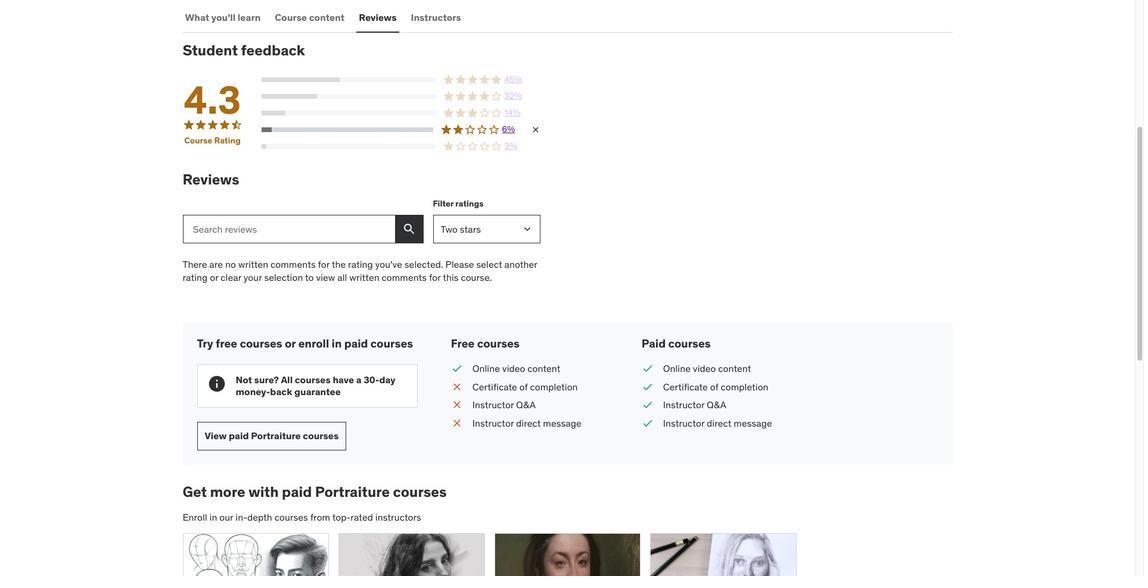 Task type: describe. For each thing, give the bounding box(es) containing it.
online for free
[[472, 363, 500, 375]]

all
[[281, 374, 293, 386]]

14% button
[[261, 107, 540, 119]]

32% button
[[261, 91, 540, 102]]

try free courses or enroll in paid courses
[[197, 336, 413, 351]]

submit search image
[[402, 222, 416, 236]]

instructors
[[411, 11, 461, 23]]

selected.
[[404, 258, 443, 270]]

not
[[236, 374, 252, 386]]

0 vertical spatial in
[[332, 336, 342, 351]]

2 horizontal spatial paid
[[344, 336, 368, 351]]

select
[[476, 258, 502, 270]]

ratings
[[455, 199, 484, 209]]

back
[[270, 386, 292, 398]]

top-
[[332, 512, 351, 523]]

1 vertical spatial paid
[[229, 430, 249, 442]]

paid courses
[[642, 336, 711, 351]]

student
[[183, 41, 238, 60]]

view paid portraiture courses link
[[197, 422, 346, 451]]

video for free courses
[[502, 363, 525, 375]]

free
[[451, 336, 475, 351]]

1 horizontal spatial portraiture
[[315, 483, 390, 502]]

please
[[445, 258, 474, 270]]

0 horizontal spatial written
[[238, 258, 268, 270]]

q&a for free courses
[[516, 399, 536, 411]]

selection
[[264, 272, 303, 284]]

0 horizontal spatial comments
[[271, 258, 316, 270]]

paid
[[642, 336, 666, 351]]

all
[[337, 272, 347, 284]]

completion for free courses
[[530, 381, 578, 393]]

instructor direct message for free courses
[[472, 417, 581, 429]]

feedback
[[241, 41, 305, 60]]

q&a for paid courses
[[707, 399, 726, 411]]

Search reviews text field
[[183, 215, 395, 244]]

rated
[[351, 512, 373, 523]]

1 vertical spatial rating
[[183, 272, 208, 284]]

0 horizontal spatial in
[[209, 512, 217, 523]]

get more with paid portraiture courses
[[183, 483, 447, 502]]

get
[[183, 483, 207, 502]]

your
[[244, 272, 262, 284]]

6% button
[[261, 124, 540, 136]]

filter
[[433, 199, 454, 209]]

another
[[504, 258, 537, 270]]

0 horizontal spatial reviews
[[183, 170, 239, 189]]

instructors button
[[409, 3, 464, 32]]

free courses
[[451, 336, 520, 351]]

14%
[[504, 107, 521, 118]]

you've
[[375, 258, 402, 270]]

with
[[248, 483, 279, 502]]

enroll
[[298, 336, 329, 351]]

0 vertical spatial portraiture
[[251, 430, 301, 442]]

a
[[356, 374, 361, 386]]

3% button
[[261, 141, 540, 153]]

this
[[443, 272, 459, 284]]

to
[[305, 272, 314, 284]]

money-
[[236, 386, 270, 398]]

not sure? all courses have a 30-day money-back guarantee
[[236, 374, 395, 398]]

xsmall image
[[531, 125, 540, 135]]

day
[[379, 374, 395, 386]]

learn
[[238, 11, 261, 23]]

message for paid courses
[[734, 417, 772, 429]]

or inside there are no written comments for the rating you've selected. please select another rating or clear your selection to view all written comments for this course.
[[210, 272, 218, 284]]

are
[[209, 258, 223, 270]]

view
[[316, 272, 335, 284]]

view
[[205, 430, 227, 442]]

1 horizontal spatial for
[[429, 272, 441, 284]]

you'll
[[211, 11, 236, 23]]

course rating
[[184, 135, 241, 146]]

32%
[[504, 91, 522, 101]]

1 vertical spatial written
[[349, 272, 379, 284]]

free
[[216, 336, 237, 351]]

depth
[[247, 512, 272, 523]]

in-
[[236, 512, 247, 523]]

certificate for free
[[472, 381, 517, 393]]



Task type: vqa. For each thing, say whether or not it's contained in the screenshot.
top rating
yes



Task type: locate. For each thing, give the bounding box(es) containing it.
1 vertical spatial course
[[184, 135, 212, 146]]

1 video from the left
[[502, 363, 525, 375]]

certificate for paid
[[663, 381, 708, 393]]

direct for paid courses
[[707, 417, 731, 429]]

0 horizontal spatial message
[[543, 417, 581, 429]]

1 q&a from the left
[[516, 399, 536, 411]]

certificate of completion down the paid courses
[[663, 381, 768, 393]]

course inside button
[[275, 11, 307, 23]]

1 vertical spatial or
[[285, 336, 296, 351]]

there are no written comments for the rating you've selected. please select another rating or clear your selection to view all written comments for this course.
[[183, 258, 537, 284]]

0 vertical spatial written
[[238, 258, 268, 270]]

1 direct from the left
[[516, 417, 541, 429]]

1 vertical spatial portraiture
[[315, 483, 390, 502]]

instructor
[[472, 399, 514, 411], [663, 399, 704, 411], [472, 417, 514, 429], [663, 417, 704, 429]]

0 vertical spatial reviews
[[359, 11, 397, 23]]

there
[[183, 258, 207, 270]]

course up feedback
[[275, 11, 307, 23]]

1 horizontal spatial course
[[275, 11, 307, 23]]

enroll
[[183, 512, 207, 523]]

completion for paid courses
[[721, 381, 768, 393]]

0 horizontal spatial paid
[[229, 430, 249, 442]]

more
[[210, 483, 245, 502]]

enroll in our in-depth courses from top-rated instructors
[[183, 512, 421, 523]]

certificate of completion down the free courses
[[472, 381, 578, 393]]

1 certificate of completion from the left
[[472, 381, 578, 393]]

1 horizontal spatial rating
[[348, 258, 373, 270]]

3%
[[504, 141, 517, 151]]

2 vertical spatial paid
[[282, 483, 312, 502]]

course left rating in the left top of the page
[[184, 135, 212, 146]]

sure?
[[254, 374, 279, 386]]

online down the paid courses
[[663, 363, 691, 375]]

1 horizontal spatial message
[[734, 417, 772, 429]]

courses
[[240, 336, 282, 351], [371, 336, 413, 351], [477, 336, 520, 351], [668, 336, 711, 351], [295, 374, 331, 386], [303, 430, 339, 442], [393, 483, 447, 502], [275, 512, 308, 523]]

the
[[332, 258, 346, 270]]

guarantee
[[294, 386, 341, 398]]

paid
[[344, 336, 368, 351], [229, 430, 249, 442], [282, 483, 312, 502]]

0 horizontal spatial for
[[318, 258, 330, 270]]

2 message from the left
[[734, 417, 772, 429]]

student feedback
[[183, 41, 305, 60]]

from
[[310, 512, 330, 523]]

1 horizontal spatial online video content
[[663, 363, 751, 375]]

written right "all"
[[349, 272, 379, 284]]

0 vertical spatial rating
[[348, 258, 373, 270]]

1 horizontal spatial paid
[[282, 483, 312, 502]]

1 horizontal spatial video
[[693, 363, 716, 375]]

1 completion from the left
[[530, 381, 578, 393]]

filter ratings
[[433, 199, 484, 209]]

0 horizontal spatial content
[[309, 11, 345, 23]]

0 horizontal spatial video
[[502, 363, 525, 375]]

0 horizontal spatial online
[[472, 363, 500, 375]]

try
[[197, 336, 213, 351]]

0 horizontal spatial completion
[[530, 381, 578, 393]]

2 horizontal spatial content
[[718, 363, 751, 375]]

online video content for paid courses
[[663, 363, 751, 375]]

of
[[519, 381, 528, 393], [710, 381, 718, 393]]

0 vertical spatial or
[[210, 272, 218, 284]]

or down are
[[210, 272, 218, 284]]

certificate down the free courses
[[472, 381, 517, 393]]

2 instructor direct message from the left
[[663, 417, 772, 429]]

in left our
[[209, 512, 217, 523]]

0 horizontal spatial or
[[210, 272, 218, 284]]

1 online video content from the left
[[472, 363, 560, 375]]

written up your
[[238, 258, 268, 270]]

rating right 'the'
[[348, 258, 373, 270]]

2 certificate from the left
[[663, 381, 708, 393]]

certificate of completion for paid courses
[[663, 381, 768, 393]]

4.3
[[184, 76, 241, 124]]

portraiture down back
[[251, 430, 301, 442]]

small image
[[451, 362, 463, 376], [642, 362, 654, 376], [451, 381, 463, 394], [451, 399, 463, 412]]

online video content down the paid courses
[[663, 363, 751, 375]]

0 horizontal spatial direct
[[516, 417, 541, 429]]

2 completion from the left
[[721, 381, 768, 393]]

2 q&a from the left
[[707, 399, 726, 411]]

rating
[[348, 258, 373, 270], [183, 272, 208, 284]]

comments down you've
[[382, 272, 427, 284]]

instructor q&a
[[472, 399, 536, 411], [663, 399, 726, 411]]

online video content
[[472, 363, 560, 375], [663, 363, 751, 375]]

instructor direct message for paid courses
[[663, 417, 772, 429]]

of down the free courses
[[519, 381, 528, 393]]

content for paid courses
[[718, 363, 751, 375]]

1 horizontal spatial certificate
[[663, 381, 708, 393]]

course
[[275, 11, 307, 23], [184, 135, 212, 146]]

0 horizontal spatial of
[[519, 381, 528, 393]]

1 horizontal spatial or
[[285, 336, 296, 351]]

1 horizontal spatial of
[[710, 381, 718, 393]]

have
[[333, 374, 354, 386]]

30-
[[364, 374, 379, 386]]

or left enroll
[[285, 336, 296, 351]]

online down the free courses
[[472, 363, 500, 375]]

1 certificate from the left
[[472, 381, 517, 393]]

reviews inside button
[[359, 11, 397, 23]]

in
[[332, 336, 342, 351], [209, 512, 217, 523]]

small image
[[642, 381, 654, 394], [642, 399, 654, 412], [451, 417, 463, 430], [642, 417, 654, 430]]

written
[[238, 258, 268, 270], [349, 272, 379, 284]]

2 online from the left
[[663, 363, 691, 375]]

0 vertical spatial for
[[318, 258, 330, 270]]

content for free courses
[[528, 363, 560, 375]]

certificate down the paid courses
[[663, 381, 708, 393]]

1 vertical spatial for
[[429, 272, 441, 284]]

what
[[185, 11, 209, 23]]

instructors
[[375, 512, 421, 523]]

1 vertical spatial reviews
[[183, 170, 239, 189]]

45%
[[504, 74, 522, 85]]

for up view
[[318, 258, 330, 270]]

portraiture
[[251, 430, 301, 442], [315, 483, 390, 502]]

our
[[219, 512, 233, 523]]

clear
[[221, 272, 241, 284]]

1 horizontal spatial direct
[[707, 417, 731, 429]]

or
[[210, 272, 218, 284], [285, 336, 296, 351]]

1 instructor q&a from the left
[[472, 399, 536, 411]]

1 horizontal spatial in
[[332, 336, 342, 351]]

course for course content
[[275, 11, 307, 23]]

course.
[[461, 272, 492, 284]]

instructor direct message
[[472, 417, 581, 429], [663, 417, 772, 429]]

for left 'this'
[[429, 272, 441, 284]]

paid right view
[[229, 430, 249, 442]]

what you'll learn
[[185, 11, 261, 23]]

1 vertical spatial in
[[209, 512, 217, 523]]

0 horizontal spatial portraiture
[[251, 430, 301, 442]]

paid up enroll in our in-depth courses from top-rated instructors
[[282, 483, 312, 502]]

instructor q&a for free courses
[[472, 399, 536, 411]]

0 vertical spatial course
[[275, 11, 307, 23]]

comments up selection on the top of page
[[271, 258, 316, 270]]

for
[[318, 258, 330, 270], [429, 272, 441, 284]]

1 of from the left
[[519, 381, 528, 393]]

reviews down course rating
[[183, 170, 239, 189]]

video down the free courses
[[502, 363, 525, 375]]

2 video from the left
[[693, 363, 716, 375]]

6%
[[502, 124, 515, 135]]

in right enroll
[[332, 336, 342, 351]]

completion
[[530, 381, 578, 393], [721, 381, 768, 393]]

0 horizontal spatial rating
[[183, 272, 208, 284]]

online video content for free courses
[[472, 363, 560, 375]]

of for free courses
[[519, 381, 528, 393]]

online for paid
[[663, 363, 691, 375]]

message
[[543, 417, 581, 429], [734, 417, 772, 429]]

video down the paid courses
[[693, 363, 716, 375]]

rating
[[214, 135, 241, 146]]

certificate
[[472, 381, 517, 393], [663, 381, 708, 393]]

1 horizontal spatial instructor direct message
[[663, 417, 772, 429]]

view paid portraiture courses
[[205, 430, 339, 442]]

direct for free courses
[[516, 417, 541, 429]]

certificate of completion
[[472, 381, 578, 393], [663, 381, 768, 393]]

0 horizontal spatial instructor q&a
[[472, 399, 536, 411]]

what you'll learn button
[[183, 3, 263, 32]]

0 vertical spatial paid
[[344, 336, 368, 351]]

0 horizontal spatial instructor direct message
[[472, 417, 581, 429]]

portraiture up rated
[[315, 483, 390, 502]]

paid up a
[[344, 336, 368, 351]]

of for paid courses
[[710, 381, 718, 393]]

video for paid courses
[[693, 363, 716, 375]]

rating down there
[[183, 272, 208, 284]]

message for free courses
[[543, 417, 581, 429]]

1 horizontal spatial q&a
[[707, 399, 726, 411]]

certificate of completion for free courses
[[472, 381, 578, 393]]

1 horizontal spatial content
[[528, 363, 560, 375]]

2 instructor q&a from the left
[[663, 399, 726, 411]]

1 horizontal spatial written
[[349, 272, 379, 284]]

courses inside not sure? all courses have a 30-day money-back guarantee
[[295, 374, 331, 386]]

direct
[[516, 417, 541, 429], [707, 417, 731, 429]]

1 horizontal spatial instructor q&a
[[663, 399, 726, 411]]

1 horizontal spatial online
[[663, 363, 691, 375]]

1 message from the left
[[543, 417, 581, 429]]

1 horizontal spatial comments
[[382, 272, 427, 284]]

reviews
[[359, 11, 397, 23], [183, 170, 239, 189]]

1 horizontal spatial certificate of completion
[[663, 381, 768, 393]]

video
[[502, 363, 525, 375], [693, 363, 716, 375]]

1 horizontal spatial reviews
[[359, 11, 397, 23]]

comments
[[271, 258, 316, 270], [382, 272, 427, 284]]

online
[[472, 363, 500, 375], [663, 363, 691, 375]]

2 direct from the left
[[707, 417, 731, 429]]

of down the paid courses
[[710, 381, 718, 393]]

0 horizontal spatial online video content
[[472, 363, 560, 375]]

0 horizontal spatial q&a
[[516, 399, 536, 411]]

reviews button
[[356, 3, 399, 32]]

course content button
[[273, 3, 347, 32]]

2 online video content from the left
[[663, 363, 751, 375]]

q&a
[[516, 399, 536, 411], [707, 399, 726, 411]]

0 horizontal spatial course
[[184, 135, 212, 146]]

content inside button
[[309, 11, 345, 23]]

1 online from the left
[[472, 363, 500, 375]]

45% button
[[261, 74, 540, 86]]

no
[[225, 258, 236, 270]]

reviews left instructors
[[359, 11, 397, 23]]

0 horizontal spatial certificate of completion
[[472, 381, 578, 393]]

course content
[[275, 11, 345, 23]]

2 certificate of completion from the left
[[663, 381, 768, 393]]

1 horizontal spatial completion
[[721, 381, 768, 393]]

online video content down the free courses
[[472, 363, 560, 375]]

0 horizontal spatial certificate
[[472, 381, 517, 393]]

1 instructor direct message from the left
[[472, 417, 581, 429]]

0 vertical spatial comments
[[271, 258, 316, 270]]

instructor q&a for paid courses
[[663, 399, 726, 411]]

2 of from the left
[[710, 381, 718, 393]]

course for course rating
[[184, 135, 212, 146]]

1 vertical spatial comments
[[382, 272, 427, 284]]



